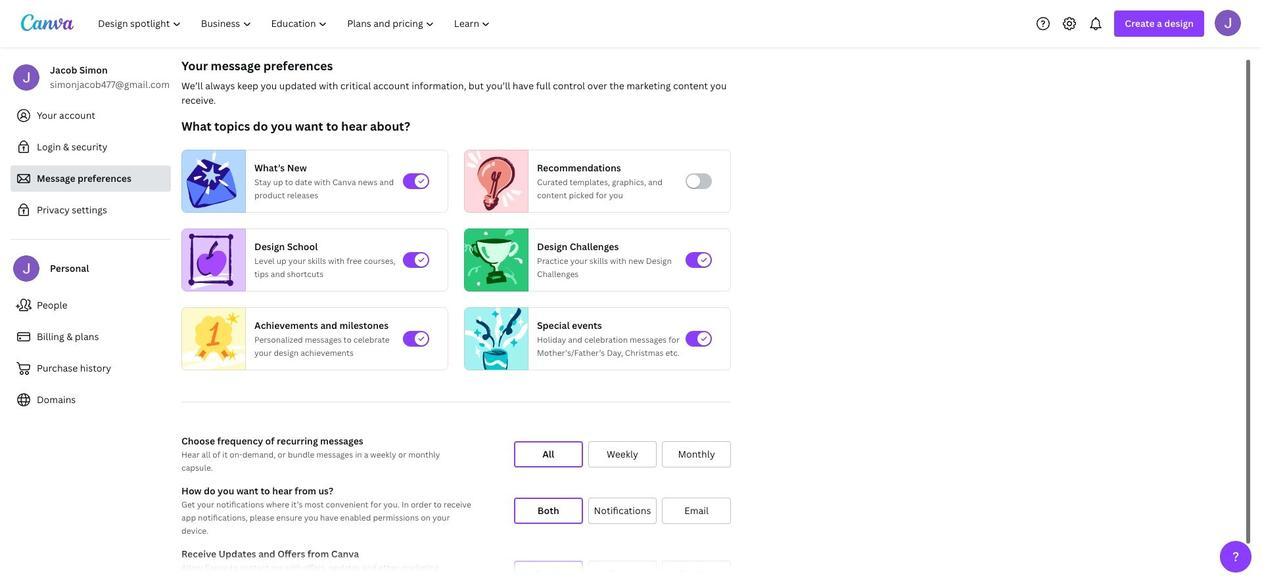 Task type: locate. For each thing, give the bounding box(es) containing it.
jacob simon image
[[1215, 10, 1241, 36]]

None button
[[514, 442, 583, 468], [588, 442, 657, 468], [662, 442, 731, 468], [514, 498, 583, 525], [588, 498, 657, 525], [662, 498, 731, 525], [514, 561, 583, 584], [588, 561, 657, 584], [662, 561, 731, 584], [514, 442, 583, 468], [588, 442, 657, 468], [662, 442, 731, 468], [514, 498, 583, 525], [588, 498, 657, 525], [662, 498, 731, 525], [514, 561, 583, 584], [588, 561, 657, 584], [662, 561, 731, 584]]

topic image
[[182, 150, 240, 213], [465, 150, 523, 213], [182, 229, 240, 292], [465, 229, 523, 292], [182, 305, 245, 374], [465, 305, 528, 374]]



Task type: vqa. For each thing, say whether or not it's contained in the screenshot.
Jacob Simon icon
yes



Task type: describe. For each thing, give the bounding box(es) containing it.
top level navigation element
[[89, 11, 502, 37]]



